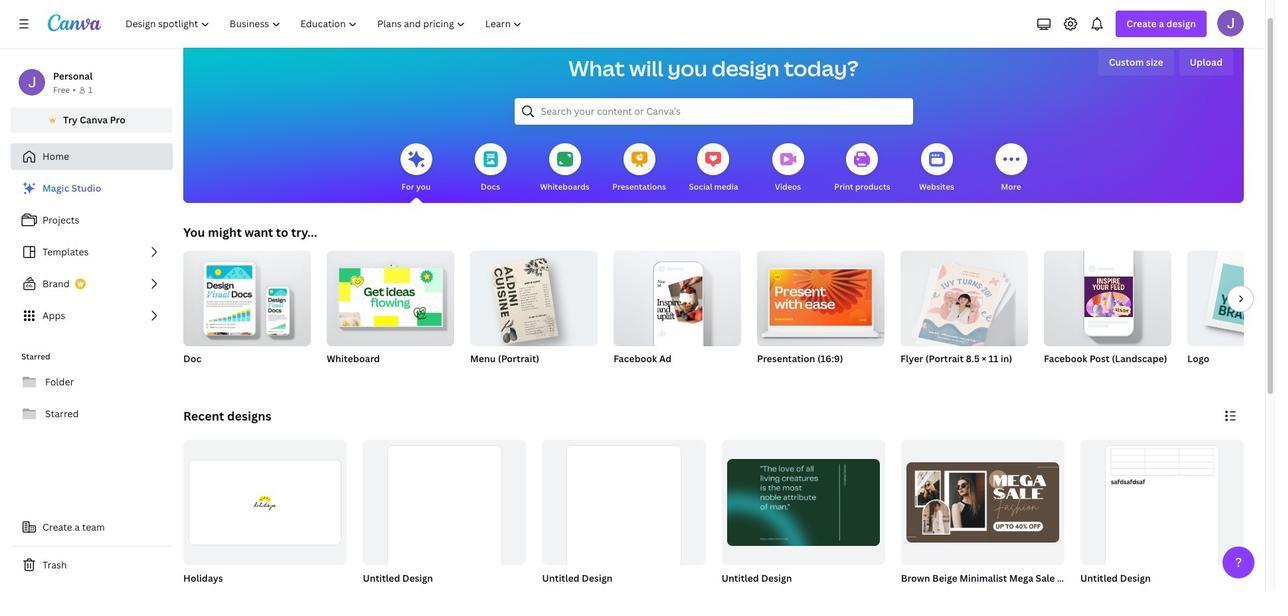 Task type: locate. For each thing, give the bounding box(es) containing it.
None search field
[[514, 98, 913, 125]]

list
[[11, 175, 173, 329]]

group
[[183, 251, 311, 383], [327, 251, 454, 383], [470, 251, 598, 383], [614, 251, 741, 383], [757, 251, 885, 383], [901, 251, 1028, 383], [1044, 251, 1172, 383], [1188, 251, 1275, 383], [181, 440, 347, 590], [360, 440, 526, 590], [540, 440, 706, 590], [719, 440, 885, 590], [899, 440, 1153, 590], [1078, 440, 1244, 590]]

top level navigation element
[[117, 11, 534, 37]]

jacob simon image
[[1218, 10, 1244, 37]]



Task type: vqa. For each thing, say whether or not it's contained in the screenshot.
SEARCH FIELD
yes



